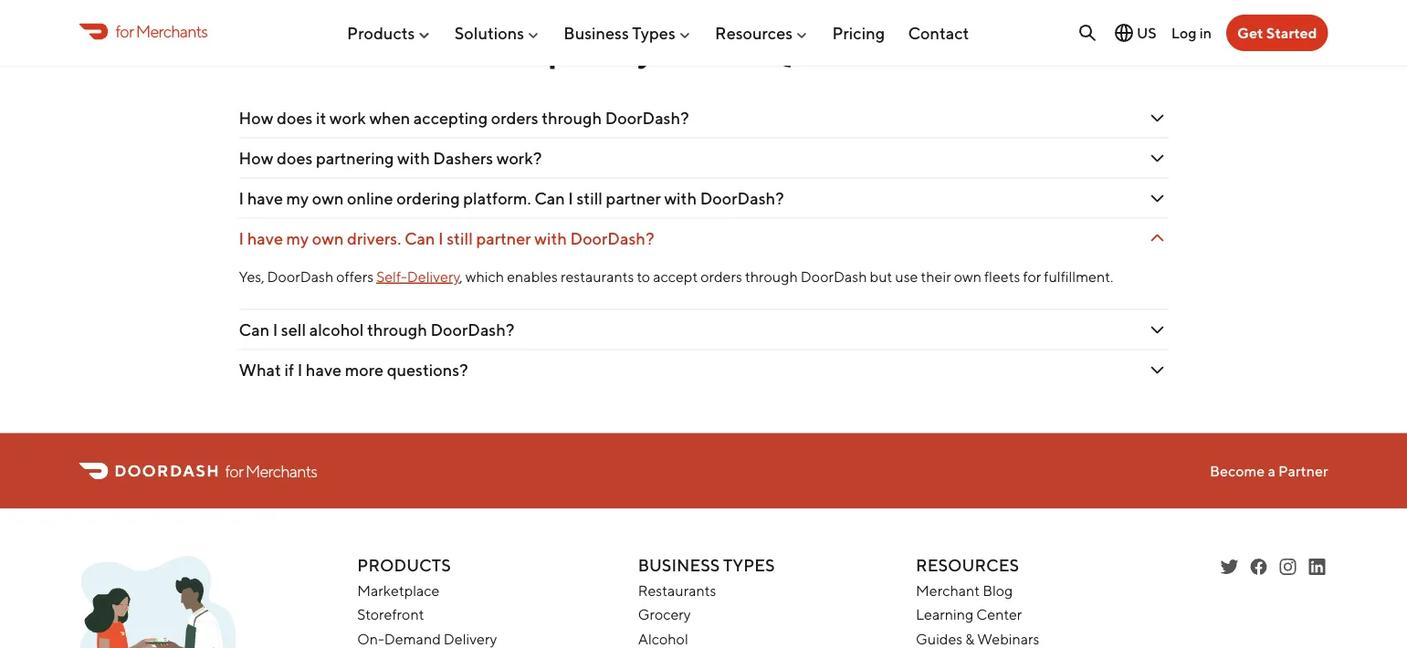 Task type: vqa. For each thing, say whether or not it's contained in the screenshot.
the "Resources" inside THE RESOURCES MERCHANT BLOG LEARNING CENTER GUIDES & WEBINARS
yes



Task type: locate. For each thing, give the bounding box(es) containing it.
1 vertical spatial how
[[239, 149, 273, 168]]

own left online
[[312, 189, 344, 208]]

does for it
[[277, 108, 313, 128]]

products up marketplace
[[357, 556, 451, 576]]

0 horizontal spatial resources
[[715, 23, 793, 43]]

doordash right 'yes,' at the top of page
[[267, 268, 334, 286]]

5 chevron down image from the top
[[1147, 360, 1168, 381]]

self-delivery link
[[376, 268, 460, 286]]

own right their
[[954, 268, 982, 286]]

in
[[1200, 24, 1212, 41]]

0 vertical spatial have
[[247, 189, 283, 208]]

what
[[239, 360, 281, 380]]

merchants
[[136, 21, 207, 41], [245, 462, 317, 481]]

to
[[637, 268, 650, 286]]

still up restaurants
[[577, 189, 603, 208]]

have for i have my own drivers. can i still partner with doordash?
[[247, 229, 283, 249]]

resources inside resources merchant blog learning center guides & webinars
[[916, 556, 1019, 576]]

2 does from the top
[[277, 149, 313, 168]]

0 vertical spatial my
[[286, 189, 309, 208]]

1 vertical spatial own
[[312, 229, 344, 249]]

marketplace link
[[357, 582, 440, 600]]

1 does from the top
[[277, 108, 313, 128]]

types
[[632, 23, 676, 43], [723, 556, 775, 576]]

0 horizontal spatial types
[[632, 23, 676, 43]]

frequently asked questions
[[485, 31, 922, 70]]

1 horizontal spatial with
[[534, 229, 567, 249]]

0 vertical spatial with
[[397, 149, 430, 168]]

alcohol
[[638, 631, 688, 648]]

partner
[[606, 189, 661, 208], [476, 229, 531, 249]]

1 horizontal spatial through
[[542, 108, 602, 128]]

orders right accept
[[701, 268, 742, 286]]

0 vertical spatial partner
[[606, 189, 661, 208]]

which
[[466, 268, 504, 286]]

types for business types
[[632, 23, 676, 43]]

0 horizontal spatial business
[[564, 23, 629, 43]]

1 horizontal spatial doordash
[[801, 268, 867, 286]]

1 horizontal spatial business
[[638, 556, 720, 576]]

1 vertical spatial does
[[277, 149, 313, 168]]

twitter link
[[1219, 557, 1241, 579]]

0 vertical spatial merchants
[[136, 21, 207, 41]]

merchant blog link
[[916, 582, 1013, 600]]

1 my from the top
[[286, 189, 309, 208]]

products up when
[[347, 23, 415, 43]]

2 how from the top
[[239, 149, 273, 168]]

doordash for merchants image
[[79, 557, 236, 648]]

0 vertical spatial does
[[277, 108, 313, 128]]

1 horizontal spatial merchants
[[245, 462, 317, 481]]

doordash left but
[[801, 268, 867, 286]]

for merchants
[[116, 21, 207, 41], [225, 462, 317, 481]]

work
[[330, 108, 366, 128]]

solutions link
[[455, 16, 541, 50]]

offers
[[336, 268, 374, 286]]

still up ,
[[447, 229, 473, 249]]

1 vertical spatial have
[[247, 229, 283, 249]]

can down work?
[[534, 189, 565, 208]]

0 vertical spatial through
[[542, 108, 602, 128]]

get started button
[[1226, 15, 1328, 51]]

types inside business types restaurants grocery alcohol
[[723, 556, 775, 576]]

partnering
[[316, 149, 394, 168]]

2 vertical spatial can
[[239, 320, 269, 340]]

0 vertical spatial still
[[577, 189, 603, 208]]

what if i have more questions?
[[239, 360, 468, 380]]

1 vertical spatial for merchants
[[225, 462, 317, 481]]

on-demand delivery link
[[357, 631, 497, 648]]

2 horizontal spatial through
[[745, 268, 798, 286]]

my
[[286, 189, 309, 208], [286, 229, 309, 249]]

a
[[1268, 463, 1276, 480]]

0 vertical spatial products
[[347, 23, 415, 43]]

2 my from the top
[[286, 229, 309, 249]]

3 chevron down image from the top
[[1147, 188, 1168, 210]]

business inside business types 'link'
[[564, 23, 629, 43]]

my for online
[[286, 189, 309, 208]]

0 vertical spatial resources
[[715, 23, 793, 43]]

1 vertical spatial still
[[447, 229, 473, 249]]

accepting
[[414, 108, 488, 128]]

doordash?
[[605, 108, 689, 128], [700, 189, 784, 208], [570, 229, 654, 249], [430, 320, 515, 340]]

still
[[577, 189, 603, 208], [447, 229, 473, 249]]

1 vertical spatial delivery
[[444, 631, 497, 648]]

partner up to
[[606, 189, 661, 208]]

partner down platform.
[[476, 229, 531, 249]]

with up yes, doordash offers self-delivery , which enables restaurants to accept orders through doordash but use their own fleets for fulfillment.
[[664, 189, 697, 208]]

their
[[921, 268, 951, 286]]

1 vertical spatial merchants
[[245, 462, 317, 481]]

0 horizontal spatial doordash
[[267, 268, 334, 286]]

0 horizontal spatial for
[[116, 21, 134, 41]]

0 horizontal spatial for merchants
[[116, 21, 207, 41]]

1 vertical spatial types
[[723, 556, 775, 576]]

my left drivers.
[[286, 229, 309, 249]]

online
[[347, 189, 393, 208]]

does for partnering
[[277, 149, 313, 168]]

with
[[397, 149, 430, 168], [664, 189, 697, 208], [534, 229, 567, 249]]

resources link
[[715, 16, 809, 50]]

delivery down i have my own drivers. can i still partner with doordash?
[[407, 268, 460, 286]]

can left sell
[[239, 320, 269, 340]]

resources merchant blog learning center guides & webinars
[[916, 556, 1040, 648]]

learning
[[916, 607, 974, 624]]

for merchants link
[[79, 19, 207, 44]]

can up the self-delivery link
[[405, 229, 435, 249]]

more
[[345, 360, 384, 380]]

0 horizontal spatial orders
[[491, 108, 538, 128]]

have for i have my own online ordering platform. can i still partner with doordash?
[[247, 189, 283, 208]]

4 chevron down image from the top
[[1147, 319, 1168, 341]]

2 horizontal spatial with
[[664, 189, 697, 208]]

types for business types restaurants grocery alcohol
[[723, 556, 775, 576]]

log in
[[1171, 24, 1212, 41]]

types inside 'link'
[[632, 23, 676, 43]]

on-
[[357, 631, 384, 648]]

2 vertical spatial for
[[225, 462, 243, 481]]

chevron down image for how does it work when accepting orders through doordash?
[[1147, 108, 1168, 129]]

1 horizontal spatial orders
[[701, 268, 742, 286]]

1 horizontal spatial types
[[723, 556, 775, 576]]

pricing
[[832, 23, 885, 43]]

i have my own online ordering platform. can i still partner with doordash?
[[239, 189, 784, 208]]

does left partnering
[[277, 149, 313, 168]]

0 vertical spatial business
[[564, 23, 629, 43]]

1 vertical spatial orders
[[701, 268, 742, 286]]

1 vertical spatial products
[[357, 556, 451, 576]]

ordering
[[397, 189, 460, 208]]

0 vertical spatial types
[[632, 23, 676, 43]]

0 vertical spatial own
[[312, 189, 344, 208]]

work?
[[497, 149, 542, 168]]

delivery right demand
[[444, 631, 497, 648]]

,
[[460, 268, 463, 286]]

with up enables
[[534, 229, 567, 249]]

started
[[1266, 24, 1317, 42]]

get started
[[1237, 24, 1317, 42]]

resources for resources merchant blog learning center guides & webinars
[[916, 556, 1019, 576]]

facebook link
[[1248, 557, 1270, 579]]

1 vertical spatial can
[[405, 229, 435, 249]]

2 vertical spatial through
[[367, 320, 427, 340]]

questions
[[764, 31, 922, 70]]

does
[[277, 108, 313, 128], [277, 149, 313, 168]]

0 vertical spatial how
[[239, 108, 273, 128]]

my left online
[[286, 189, 309, 208]]

2 horizontal spatial can
[[534, 189, 565, 208]]

1 vertical spatial business
[[638, 556, 720, 576]]

1 vertical spatial partner
[[476, 229, 531, 249]]

0 horizontal spatial can
[[239, 320, 269, 340]]

orders up work?
[[491, 108, 538, 128]]

2 chevron down image from the top
[[1147, 148, 1168, 170]]

1 chevron down image from the top
[[1147, 108, 1168, 129]]

merchant
[[916, 582, 980, 600]]

sell
[[281, 320, 306, 340]]

yes,
[[239, 268, 264, 286]]

products
[[347, 23, 415, 43], [357, 556, 451, 576]]

1 vertical spatial my
[[286, 229, 309, 249]]

us
[[1137, 24, 1157, 42]]

1 horizontal spatial resources
[[916, 556, 1019, 576]]

products inside products marketplace storefront on-demand delivery
[[357, 556, 451, 576]]

have
[[247, 189, 283, 208], [247, 229, 283, 249], [306, 360, 342, 380]]

grocery
[[638, 607, 691, 624]]

drivers.
[[347, 229, 401, 249]]

1 how from the top
[[239, 108, 273, 128]]

0 vertical spatial can
[[534, 189, 565, 208]]

through
[[542, 108, 602, 128], [745, 268, 798, 286], [367, 320, 427, 340]]

can
[[534, 189, 565, 208], [405, 229, 435, 249], [239, 320, 269, 340]]

own left drivers.
[[312, 229, 344, 249]]

business inside business types restaurants grocery alcohol
[[638, 556, 720, 576]]

2 horizontal spatial for
[[1023, 268, 1041, 286]]

business types
[[564, 23, 676, 43]]

i have my own drivers. can i still partner with doordash?
[[239, 229, 654, 249]]

how for how does it work when accepting orders through doordash?
[[239, 108, 273, 128]]

delivery
[[407, 268, 460, 286], [444, 631, 497, 648]]

how
[[239, 108, 273, 128], [239, 149, 273, 168]]

chevron down image
[[1147, 108, 1168, 129], [1147, 148, 1168, 170], [1147, 188, 1168, 210], [1147, 319, 1168, 341], [1147, 360, 1168, 381]]

doordash
[[267, 268, 334, 286], [801, 268, 867, 286]]

resources for resources
[[715, 23, 793, 43]]

does left it
[[277, 108, 313, 128]]

with up 'ordering'
[[397, 149, 430, 168]]

0 vertical spatial orders
[[491, 108, 538, 128]]

1 vertical spatial resources
[[916, 556, 1019, 576]]

i
[[239, 189, 244, 208], [568, 189, 573, 208], [239, 229, 244, 249], [438, 229, 444, 249], [273, 320, 278, 340], [297, 360, 303, 380]]



Task type: describe. For each thing, give the bounding box(es) containing it.
grocery link
[[638, 607, 691, 624]]

how does it work when accepting orders through doordash?
[[239, 108, 689, 128]]

become a partner
[[1210, 463, 1328, 480]]

enables
[[507, 268, 558, 286]]

0 horizontal spatial with
[[397, 149, 430, 168]]

1 horizontal spatial for merchants
[[225, 462, 317, 481]]

platform.
[[463, 189, 531, 208]]

it
[[316, 108, 326, 128]]

business types restaurants grocery alcohol
[[638, 556, 775, 648]]

partner
[[1279, 463, 1328, 480]]

yes, doordash offers self-delivery , which enables restaurants to accept orders through doordash but use their own fleets for fulfillment.
[[239, 268, 1114, 286]]

chevron down image for can i sell alcohol through doordash?
[[1147, 319, 1168, 341]]

2 vertical spatial with
[[534, 229, 567, 249]]

guides & webinars link
[[916, 631, 1040, 648]]

learning center link
[[916, 607, 1022, 624]]

business types link
[[564, 16, 692, 50]]

when
[[369, 108, 410, 128]]

if
[[284, 360, 294, 380]]

globe line image
[[1113, 22, 1135, 44]]

my for drivers.
[[286, 229, 309, 249]]

chevron down image for how does partnering with dashers work?
[[1147, 148, 1168, 170]]

1 vertical spatial with
[[664, 189, 697, 208]]

asked
[[661, 31, 757, 70]]

get
[[1237, 24, 1264, 42]]

1 doordash from the left
[[267, 268, 334, 286]]

restaurants
[[638, 582, 716, 600]]

how does partnering with dashers work?
[[239, 149, 542, 168]]

0 horizontal spatial merchants
[[136, 21, 207, 41]]

how for how does partnering with dashers work?
[[239, 149, 273, 168]]

become a partner link
[[1210, 463, 1328, 480]]

restaurants
[[561, 268, 634, 286]]

webinars
[[977, 631, 1040, 648]]

0 horizontal spatial partner
[[476, 229, 531, 249]]

instagram link
[[1277, 557, 1299, 579]]

own for online
[[312, 189, 344, 208]]

log
[[1171, 24, 1197, 41]]

own for drivers.
[[312, 229, 344, 249]]

linkedin image
[[1306, 557, 1328, 579]]

chevron down image for what if i have more questions?
[[1147, 360, 1168, 381]]

products for products
[[347, 23, 415, 43]]

1 vertical spatial through
[[745, 268, 798, 286]]

pricing link
[[832, 16, 885, 50]]

contact link
[[908, 16, 969, 50]]

center
[[977, 607, 1022, 624]]

products link
[[347, 16, 431, 50]]

can i sell alcohol through doordash?
[[239, 320, 515, 340]]

dashers
[[433, 149, 493, 168]]

twitter image
[[1219, 557, 1241, 579]]

&
[[965, 631, 975, 648]]

fulfillment.
[[1044, 268, 1114, 286]]

chevron down image
[[1147, 228, 1168, 250]]

1 horizontal spatial partner
[[606, 189, 661, 208]]

business for business types
[[564, 23, 629, 43]]

solutions
[[455, 23, 524, 43]]

restaurants link
[[638, 582, 716, 600]]

0 vertical spatial for
[[116, 21, 134, 41]]

become
[[1210, 463, 1265, 480]]

0 vertical spatial delivery
[[407, 268, 460, 286]]

use
[[895, 268, 918, 286]]

frequently
[[485, 31, 654, 70]]

questions?
[[387, 360, 468, 380]]

0 horizontal spatial still
[[447, 229, 473, 249]]

2 doordash from the left
[[801, 268, 867, 286]]

storefront
[[357, 607, 424, 624]]

2 vertical spatial own
[[954, 268, 982, 286]]

facebook image
[[1248, 557, 1270, 579]]

linkedin link
[[1306, 557, 1328, 579]]

contact
[[908, 23, 969, 43]]

but
[[870, 268, 892, 286]]

fleets
[[984, 268, 1020, 286]]

products for products marketplace storefront on-demand delivery
[[357, 556, 451, 576]]

log in link
[[1171, 24, 1212, 41]]

delivery inside products marketplace storefront on-demand delivery
[[444, 631, 497, 648]]

instagram image
[[1277, 557, 1299, 579]]

1 horizontal spatial still
[[577, 189, 603, 208]]

1 vertical spatial for
[[1023, 268, 1041, 286]]

products marketplace storefront on-demand delivery
[[357, 556, 497, 648]]

0 vertical spatial for merchants
[[116, 21, 207, 41]]

1 horizontal spatial for
[[225, 462, 243, 481]]

storefront link
[[357, 607, 424, 624]]

2 vertical spatial have
[[306, 360, 342, 380]]

chevron down image for i have my own online ordering platform. can i still partner with doordash?
[[1147, 188, 1168, 210]]

guides
[[916, 631, 963, 648]]

demand
[[384, 631, 441, 648]]

alcohol link
[[638, 631, 688, 648]]

accept
[[653, 268, 698, 286]]

self-
[[376, 268, 407, 286]]

1 horizontal spatial can
[[405, 229, 435, 249]]

marketplace
[[357, 582, 440, 600]]

blog
[[983, 582, 1013, 600]]

0 horizontal spatial through
[[367, 320, 427, 340]]

business for business types restaurants grocery alcohol
[[638, 556, 720, 576]]

alcohol
[[309, 320, 364, 340]]



